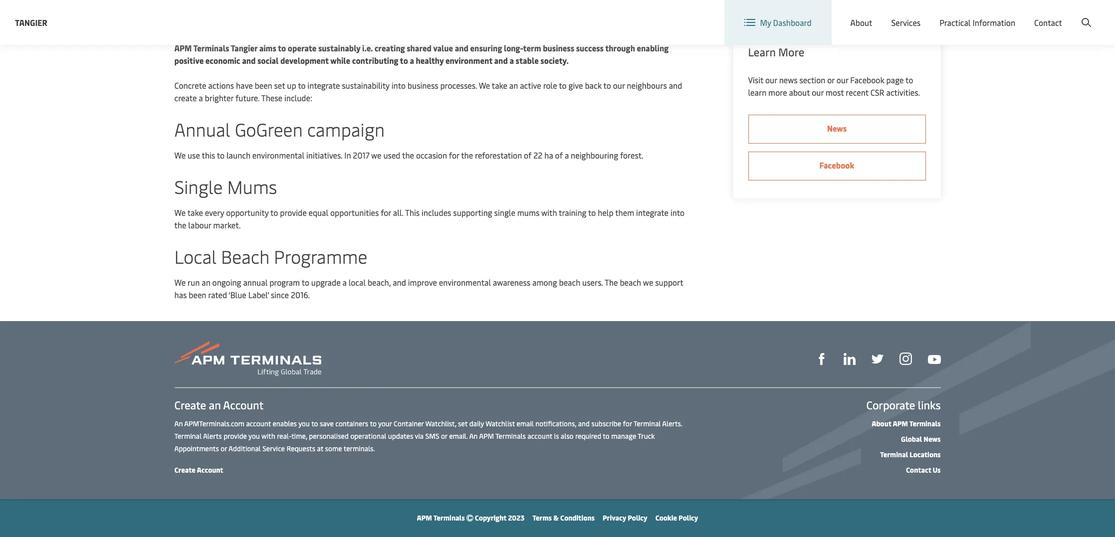 Task type: describe. For each thing, give the bounding box(es) containing it.
and down long-
[[494, 55, 508, 66]]

we use this to launch environmental initiatives. in 2017 we used the occasion for the reforestation of 22 ha of a neighbouring forest.
[[174, 150, 645, 161]]

sms
[[425, 432, 439, 441]]

our down 'section'
[[812, 87, 824, 98]]

sustainability
[[342, 80, 390, 91]]

to down subscribe
[[603, 432, 610, 441]]

future.
[[236, 92, 260, 103]]

my dashboard button
[[744, 0, 812, 45]]

our up the more
[[766, 74, 777, 85]]

tangier inside apm terminals tangier aims to operate sustainably i.e. creating shared value and ensuring long-term business success through enabling positive economic and social development while contributing to a healthy environment and a stable society.
[[231, 42, 258, 53]]

local beach programme
[[174, 244, 367, 268]]

through
[[605, 42, 635, 53]]

menu
[[948, 9, 968, 20]]

to down creating
[[400, 55, 408, 66]]

with inside an apmterminals.com account enables you to save containers to your container watchlist, set daily watchlist email notifications, and subscribe for terminal alerts. terminal alerts provide you with real-time, personalised operational updates via sms or email. an apm terminals account is also required to manage truck appointments or additional service requests at some terminals.
[[262, 432, 275, 441]]

terminals inside apm terminals tangier aims to operate sustainably i.e. creating shared value and ensuring long-term business success through enabling positive economic and social development while contributing to a healthy environment and a stable society.
[[193, 42, 229, 53]]

healthy
[[416, 55, 444, 66]]

active
[[520, 80, 541, 91]]

ⓒ
[[466, 514, 473, 523]]

to inside we run an ongoing annual program to upgrade a local beach, and improve environmental awareness among beach users. the beach we support has been rated 'blue label' since 2016.
[[302, 277, 309, 288]]

a right 'ha'
[[565, 150, 569, 161]]

create
[[174, 92, 197, 103]]

apm terminals ⓒ copyright 2023
[[417, 514, 525, 523]]

apm inside apm terminals tangier aims to operate sustainably i.e. creating shared value and ensuring long-term business success through enabling positive economic and social development while contributing to a healthy environment and a stable society.
[[174, 42, 192, 53]]

policy for cookie policy
[[679, 514, 698, 523]]

practical information
[[940, 17, 1016, 28]]

terminals inside an apmterminals.com account enables you to save containers to your container watchlist, set daily watchlist email notifications, and subscribe for terminal alerts. terminal alerts provide you with real-time, personalised operational updates via sms or email. an apm terminals account is also required to manage truck appointments or additional service requests at some terminals.
[[496, 432, 526, 441]]

we inside we run an ongoing annual program to upgrade a local beach, and improve environmental awareness among beach users. the beach we support has been rated 'blue label' since 2016.
[[643, 277, 653, 288]]

real-
[[277, 432, 292, 441]]

requests
[[287, 444, 315, 454]]

0 horizontal spatial you
[[249, 432, 260, 441]]

subscribe
[[592, 419, 621, 429]]

about for about apm terminals
[[872, 419, 892, 429]]

apm terminals tangier aims to operate sustainably i.e. creating shared value and ensuring long-term business success through enabling positive economic and social development while contributing to a healthy environment and a stable society.
[[174, 42, 669, 66]]

container
[[394, 419, 424, 429]]

use
[[188, 150, 200, 161]]

0 vertical spatial environmental
[[252, 150, 304, 161]]

1 vertical spatial an
[[469, 432, 478, 441]]

2017
[[353, 150, 369, 161]]

concrete actions have been set up to integrate sustainability into business processes. we take an active role to give back to our neighbours and create a brighter future. these include:
[[174, 80, 682, 103]]

all.
[[393, 207, 403, 218]]

programme
[[274, 244, 367, 268]]

a inside concrete actions have been set up to integrate sustainability into business processes. we take an active role to give back to our neighbours and create a brighter future. these include:
[[199, 92, 203, 103]]

we for has
[[174, 277, 186, 288]]

to right opportunity
[[271, 207, 278, 218]]

service
[[263, 444, 285, 454]]

tangier link
[[15, 16, 47, 29]]

switch location button
[[819, 9, 891, 20]]

value
[[433, 42, 453, 53]]

local
[[174, 244, 217, 268]]

contact button
[[1035, 0, 1062, 45]]

users.
[[582, 277, 603, 288]]

terminal locations link
[[880, 450, 941, 460]]

&
[[554, 514, 559, 523]]

information
[[973, 17, 1016, 28]]

create an account
[[174, 398, 264, 413]]

links
[[918, 398, 941, 413]]

run
[[188, 277, 200, 288]]

campaign
[[307, 117, 385, 141]]

forest.
[[620, 150, 643, 161]]

practical
[[940, 17, 971, 28]]

instagram image
[[900, 353, 912, 366]]

activities.
[[887, 87, 920, 98]]

sustainably
[[318, 42, 361, 53]]

alerts.
[[662, 419, 683, 429]]

long-
[[504, 42, 523, 53]]

2 vertical spatial an
[[209, 398, 221, 413]]

label'
[[248, 289, 269, 300]]

mums
[[227, 174, 277, 199]]

shape link
[[816, 352, 828, 365]]

local
[[349, 277, 366, 288]]

apm left ⓒ
[[417, 514, 432, 523]]

terms
[[533, 514, 552, 523]]

conditions
[[560, 514, 595, 523]]

privacy
[[603, 514, 626, 523]]

2 horizontal spatial the
[[461, 150, 473, 161]]

linkedin image
[[844, 353, 856, 365]]

i.e.
[[362, 42, 373, 53]]

0 vertical spatial create
[[1042, 9, 1065, 20]]

email.
[[449, 432, 468, 441]]

with inside we take every opportunity to provide equal opportunities for all. this includes supporting single mums with training to help them integrate into the labour market.
[[542, 207, 557, 218]]

2 vertical spatial account
[[197, 466, 223, 475]]

2 vertical spatial terminal
[[880, 450, 908, 460]]

single mums
[[174, 174, 277, 199]]

and inside we run an ongoing annual program to upgrade a local beach, and improve environmental awareness among beach users. the beach we support has been rated 'blue label' since 2016.
[[393, 277, 406, 288]]

contact for contact us
[[906, 466, 932, 475]]

annual
[[174, 117, 230, 141]]

into inside we take every opportunity to provide equal opportunities for all. this includes supporting single mums with training to help them integrate into the labour market.
[[671, 207, 685, 218]]

containers
[[335, 419, 368, 429]]

linkedin__x28_alt_x29__3_ link
[[844, 352, 856, 365]]

aims
[[259, 42, 276, 53]]

actions
[[208, 80, 234, 91]]

corporate
[[867, 398, 915, 413]]

policy for privacy policy
[[628, 514, 648, 523]]

also
[[561, 432, 574, 441]]

1 of from the left
[[524, 150, 532, 161]]

we for forest.
[[174, 150, 186, 161]]

apmt footer logo image
[[174, 341, 321, 376]]

integrate inside we take every opportunity to provide equal opportunities for all. this includes supporting single mums with training to help them integrate into the labour market.
[[636, 207, 669, 218]]

2016.
[[291, 289, 310, 300]]

global news
[[901, 435, 941, 444]]

apm down corporate links
[[893, 419, 908, 429]]

an inside concrete actions have been set up to integrate sustainability into business processes. we take an active role to give back to our neighbours and create a brighter future. these include:
[[509, 80, 518, 91]]

time,
[[292, 432, 307, 441]]

for inside an apmterminals.com account enables you to save containers to your container watchlist, set daily watchlist email notifications, and subscribe for terminal alerts. terminal alerts provide you with real-time, personalised operational updates via sms or email. an apm terminals account is also required to manage truck appointments or additional service requests at some terminals.
[[623, 419, 632, 429]]

news link
[[748, 115, 926, 144]]

global for global menu
[[923, 9, 946, 20]]

0 vertical spatial account
[[246, 419, 271, 429]]

help
[[598, 207, 614, 218]]

give
[[569, 80, 583, 91]]

a down long-
[[510, 55, 514, 66]]

alerts
[[203, 432, 222, 441]]

contributing
[[352, 55, 398, 66]]

to right this
[[217, 150, 225, 161]]

provide inside an apmterminals.com account enables you to save containers to your container watchlist, set daily watchlist email notifications, and subscribe for terminal alerts. terminal alerts provide you with real-time, personalised operational updates via sms or email. an apm terminals account is also required to manage truck appointments or additional service requests at some terminals.
[[224, 432, 247, 441]]

terms & conditions
[[533, 514, 595, 523]]

to left the help
[[588, 207, 596, 218]]

location
[[860, 9, 891, 20]]

instagram link
[[900, 352, 912, 366]]

appointments
[[174, 444, 219, 454]]

operational
[[351, 432, 386, 441]]

to right 'up'
[[298, 80, 306, 91]]

terminals left ⓒ
[[434, 514, 465, 523]]

2 of from the left
[[555, 150, 563, 161]]

1 vertical spatial account
[[528, 432, 553, 441]]

the
[[605, 277, 618, 288]]

program
[[270, 277, 300, 288]]

we for the
[[174, 207, 186, 218]]

about apm terminals link
[[872, 419, 941, 429]]

truck
[[638, 432, 655, 441]]

contact us link
[[906, 466, 941, 475]]

about for about
[[851, 17, 873, 28]]

visit
[[748, 74, 764, 85]]

more
[[779, 44, 805, 59]]

and up environment at the left
[[455, 42, 469, 53]]

ha
[[545, 150, 553, 161]]

some
[[325, 444, 342, 454]]

take inside concrete actions have been set up to integrate sustainability into business processes. we take an active role to give back to our neighbours and create a brighter future. these include:
[[492, 80, 508, 91]]

stable
[[516, 55, 539, 66]]



Task type: vqa. For each thing, say whether or not it's contained in the screenshot.
APM Terminals Ⓒ Copyright 2023
yes



Task type: locate. For each thing, give the bounding box(es) containing it.
fill 44 link
[[872, 352, 884, 365]]

about
[[789, 87, 810, 98]]

environmental down the annual gogreen campaign
[[252, 150, 304, 161]]

via
[[415, 432, 424, 441]]

the left labour
[[174, 220, 186, 231]]

0 horizontal spatial policy
[[628, 514, 648, 523]]

1 horizontal spatial integrate
[[636, 207, 669, 218]]

2 horizontal spatial terminal
[[880, 450, 908, 460]]

facebook inside visit our news section or our facebook page to learn more about our most recent csr activities.
[[851, 74, 885, 85]]

0 horizontal spatial environmental
[[252, 150, 304, 161]]

0 horizontal spatial of
[[524, 150, 532, 161]]

in
[[344, 150, 351, 161]]

0 vertical spatial account
[[1067, 9, 1096, 20]]

my dashboard
[[760, 17, 812, 28]]

we left support
[[643, 277, 653, 288]]

business inside concrete actions have been set up to integrate sustainability into business processes. we take an active role to give back to our neighbours and create a brighter future. these include:
[[408, 80, 438, 91]]

occasion
[[416, 150, 447, 161]]

at
[[317, 444, 323, 454]]

for left all.
[[381, 207, 391, 218]]

1 vertical spatial integrate
[[636, 207, 669, 218]]

create right /
[[1042, 9, 1065, 20]]

login / create account link
[[997, 0, 1096, 29]]

cookie policy link
[[656, 514, 698, 523]]

processes.
[[440, 80, 477, 91]]

set left 'up'
[[274, 80, 285, 91]]

apm down daily
[[479, 432, 494, 441]]

us
[[933, 466, 941, 475]]

1 horizontal spatial tangier
[[231, 42, 258, 53]]

or right sms
[[441, 432, 448, 441]]

1 horizontal spatial the
[[402, 150, 414, 161]]

0 vertical spatial or
[[828, 74, 835, 85]]

1 vertical spatial about
[[872, 419, 892, 429]]

create up apmterminals.com
[[174, 398, 206, 413]]

create account
[[174, 466, 223, 475]]

the left reforestation
[[461, 150, 473, 161]]

global left 'menu'
[[923, 9, 946, 20]]

beach right the
[[620, 277, 641, 288]]

2 horizontal spatial for
[[623, 419, 632, 429]]

0 vertical spatial take
[[492, 80, 508, 91]]

global menu
[[923, 9, 968, 20]]

operate
[[288, 42, 317, 53]]

these
[[261, 92, 282, 103]]

terms & conditions link
[[533, 514, 595, 523]]

1 vertical spatial news
[[924, 435, 941, 444]]

1 horizontal spatial set
[[458, 419, 468, 429]]

privacy policy
[[603, 514, 648, 523]]

enables
[[273, 419, 297, 429]]

for
[[449, 150, 459, 161], [381, 207, 391, 218], [623, 419, 632, 429]]

beach
[[559, 277, 580, 288], [620, 277, 641, 288]]

required
[[575, 432, 601, 441]]

1 vertical spatial environmental
[[439, 277, 491, 288]]

to left save
[[311, 419, 318, 429]]

apmterminals.com
[[184, 419, 244, 429]]

1 vertical spatial take
[[187, 207, 203, 218]]

an apmterminals.com account enables you to save containers to your container watchlist, set daily watchlist email notifications, and subscribe for terminal alerts. terminal alerts provide you with real-time, personalised operational updates via sms or email. an apm terminals account is also required to manage truck appointments or additional service requests at some terminals.
[[174, 419, 683, 454]]

and left social
[[242, 55, 256, 66]]

0 vertical spatial tangier
[[15, 17, 47, 28]]

0 horizontal spatial with
[[262, 432, 275, 441]]

0 vertical spatial provide
[[280, 207, 307, 218]]

0 horizontal spatial contact
[[906, 466, 932, 475]]

to right back
[[604, 80, 611, 91]]

a inside we run an ongoing annual program to upgrade a local beach, and improve environmental awareness among beach users. the beach we support has been rated 'blue label' since 2016.
[[343, 277, 347, 288]]

2 policy from the left
[[679, 514, 698, 523]]

services
[[892, 17, 921, 28]]

integrate inside concrete actions have been set up to integrate sustainability into business processes. we take an active role to give back to our neighbours and create a brighter future. these include:
[[308, 80, 340, 91]]

0 vertical spatial set
[[274, 80, 285, 91]]

1 horizontal spatial environmental
[[439, 277, 491, 288]]

account down appointments
[[197, 466, 223, 475]]

create for create an account
[[174, 398, 206, 413]]

1 vertical spatial account
[[223, 398, 264, 413]]

apm inside an apmterminals.com account enables you to save containers to your container watchlist, set daily watchlist email notifications, and subscribe for terminal alerts. terminal alerts provide you with real-time, personalised operational updates via sms or email. an apm terminals account is also required to manage truck appointments or additional service requests at some terminals.
[[479, 432, 494, 441]]

account left is
[[528, 432, 553, 441]]

news down most
[[827, 123, 847, 134]]

learn
[[748, 44, 776, 59]]

term
[[523, 42, 541, 53]]

0 horizontal spatial tangier
[[15, 17, 47, 28]]

1 vertical spatial facebook
[[820, 160, 855, 171]]

take left active
[[492, 80, 508, 91]]

learn more
[[748, 44, 805, 59]]

1 vertical spatial contact
[[906, 466, 932, 475]]

reforestation
[[475, 150, 522, 161]]

been up these
[[255, 80, 272, 91]]

terminal up appointments
[[174, 432, 202, 441]]

or
[[828, 74, 835, 85], [441, 432, 448, 441], [221, 444, 227, 454]]

facebook image
[[816, 353, 828, 365]]

my
[[760, 17, 771, 28]]

1 vertical spatial terminal
[[174, 432, 202, 441]]

include:
[[284, 92, 312, 103]]

create
[[1042, 9, 1065, 20], [174, 398, 206, 413], [174, 466, 196, 475]]

0 vertical spatial about
[[851, 17, 873, 28]]

apm up positive
[[174, 42, 192, 53]]

0 horizontal spatial been
[[189, 289, 206, 300]]

global inside button
[[923, 9, 946, 20]]

we right 2017
[[371, 150, 382, 161]]

0 vertical spatial with
[[542, 207, 557, 218]]

contact for contact
[[1035, 17, 1062, 28]]

with right mums at the left top of the page
[[542, 207, 557, 218]]

terminal locations
[[880, 450, 941, 460]]

1 vertical spatial tangier
[[231, 42, 258, 53]]

equal
[[309, 207, 328, 218]]

1 horizontal spatial been
[[255, 80, 272, 91]]

news
[[827, 123, 847, 134], [924, 435, 941, 444]]

for inside we take every opportunity to provide equal opportunities for all. this includes supporting single mums with training to help them integrate into the labour market.
[[381, 207, 391, 218]]

includes
[[422, 207, 451, 218]]

mums
[[517, 207, 540, 218]]

1 horizontal spatial into
[[671, 207, 685, 218]]

and inside concrete actions have been set up to integrate sustainability into business processes. we take an active role to give back to our neighbours and create a brighter future. these include:
[[669, 80, 682, 91]]

1 horizontal spatial you
[[298, 419, 310, 429]]

our inside concrete actions have been set up to integrate sustainability into business processes. we take an active role to give back to our neighbours and create a brighter future. these include:
[[613, 80, 625, 91]]

account inside login / create account link
[[1067, 9, 1096, 20]]

facebook link
[[748, 152, 926, 181]]

of left 22
[[524, 150, 532, 161]]

single
[[174, 174, 223, 199]]

global for global news
[[901, 435, 922, 444]]

facebook up csr
[[851, 74, 885, 85]]

0 horizontal spatial for
[[381, 207, 391, 218]]

2 beach from the left
[[620, 277, 641, 288]]

concrete
[[174, 80, 206, 91]]

privacy policy link
[[603, 514, 648, 523]]

integrate right them
[[636, 207, 669, 218]]

global up terminal locations link
[[901, 435, 922, 444]]

set inside concrete actions have been set up to integrate sustainability into business processes. we take an active role to give back to our neighbours and create a brighter future. these include:
[[274, 80, 285, 91]]

while
[[331, 55, 350, 66]]

environment
[[446, 55, 493, 66]]

create down appointments
[[174, 466, 196, 475]]

youtube image
[[928, 355, 941, 364]]

been inside concrete actions have been set up to integrate sustainability into business processes. we take an active role to give back to our neighbours and create a brighter future. these include:
[[255, 80, 272, 91]]

0 vertical spatial global
[[923, 9, 946, 20]]

tangier
[[15, 17, 47, 28], [231, 42, 258, 53]]

to right aims
[[278, 42, 286, 53]]

supporting
[[453, 207, 492, 218]]

awareness
[[493, 277, 531, 288]]

0 vertical spatial business
[[543, 42, 574, 53]]

1 horizontal spatial an
[[469, 432, 478, 441]]

of right 'ha'
[[555, 150, 563, 161]]

the right 'used'
[[402, 150, 414, 161]]

initiatives.
[[306, 150, 342, 161]]

we take every opportunity to provide equal opportunities for all. this includes supporting single mums with training to help them integrate into the labour market.
[[174, 207, 685, 231]]

we inside we run an ongoing annual program to upgrade a local beach, and improve environmental awareness among beach users. the beach we support has been rated 'blue label' since 2016.
[[174, 277, 186, 288]]

account left enables
[[246, 419, 271, 429]]

twitter image
[[872, 353, 884, 365]]

provide up additional
[[224, 432, 247, 441]]

news
[[779, 74, 798, 85]]

improve
[[408, 277, 437, 288]]

and
[[455, 42, 469, 53], [242, 55, 256, 66], [494, 55, 508, 66], [669, 80, 682, 91], [393, 277, 406, 288], [578, 419, 590, 429]]

this
[[202, 150, 215, 161]]

2 horizontal spatial or
[[828, 74, 835, 85]]

of
[[524, 150, 532, 161], [555, 150, 563, 161]]

1 vertical spatial or
[[441, 432, 448, 441]]

we left use
[[174, 150, 186, 161]]

additional
[[229, 444, 261, 454]]

0 vertical spatial integrate
[[308, 80, 340, 91]]

1 horizontal spatial provide
[[280, 207, 307, 218]]

1 horizontal spatial business
[[543, 42, 574, 53]]

0 vertical spatial an
[[174, 419, 183, 429]]

contact
[[1035, 17, 1062, 28], [906, 466, 932, 475]]

0 horizontal spatial business
[[408, 80, 438, 91]]

or down alerts
[[221, 444, 227, 454]]

daily
[[469, 419, 484, 429]]

an down daily
[[469, 432, 478, 441]]

a down shared
[[410, 55, 414, 66]]

and right beach,
[[393, 277, 406, 288]]

1 vertical spatial create
[[174, 398, 206, 413]]

an inside we run an ongoing annual program to upgrade a local beach, and improve environmental awareness among beach users. the beach we support has been rated 'blue label' since 2016.
[[202, 277, 210, 288]]

0 vertical spatial we
[[371, 150, 382, 161]]

news up locations
[[924, 435, 941, 444]]

0 horizontal spatial news
[[827, 123, 847, 134]]

account right contact "popup button"
[[1067, 9, 1096, 20]]

2 vertical spatial create
[[174, 466, 196, 475]]

terminal down global news
[[880, 450, 908, 460]]

1 vertical spatial for
[[381, 207, 391, 218]]

1 vertical spatial we
[[643, 277, 653, 288]]

1 policy from the left
[[628, 514, 648, 523]]

1 horizontal spatial contact
[[1035, 17, 1062, 28]]

business
[[543, 42, 574, 53], [408, 80, 438, 91]]

0 horizontal spatial we
[[371, 150, 382, 161]]

corporate links
[[867, 398, 941, 413]]

0 horizontal spatial terminal
[[174, 432, 202, 441]]

ensuring
[[470, 42, 502, 53]]

we up has
[[174, 277, 186, 288]]

1 vertical spatial provide
[[224, 432, 247, 441]]

facebook down "news" link
[[820, 160, 855, 171]]

0 vertical spatial into
[[392, 80, 406, 91]]

annual gogreen campaign
[[174, 117, 385, 141]]

1 horizontal spatial beach
[[620, 277, 641, 288]]

a left local
[[343, 277, 347, 288]]

0 horizontal spatial account
[[246, 419, 271, 429]]

to right 'role'
[[559, 80, 567, 91]]

economic
[[206, 55, 240, 66]]

and up required
[[578, 419, 590, 429]]

an up apmterminals.com
[[209, 398, 221, 413]]

2 vertical spatial or
[[221, 444, 227, 454]]

you tube link
[[928, 353, 941, 365]]

save
[[320, 419, 334, 429]]

0 vertical spatial for
[[449, 150, 459, 161]]

into inside concrete actions have been set up to integrate sustainability into business processes. we take an active role to give back to our neighbours and create a brighter future. these include:
[[392, 80, 406, 91]]

dashboard
[[773, 17, 812, 28]]

been down the run
[[189, 289, 206, 300]]

0 horizontal spatial the
[[174, 220, 186, 231]]

1 vertical spatial an
[[202, 277, 210, 288]]

provide left the equal
[[280, 207, 307, 218]]

learn
[[748, 87, 767, 98]]

them
[[615, 207, 634, 218]]

a right create
[[199, 92, 203, 103]]

we right processes.
[[479, 80, 490, 91]]

1 beach from the left
[[559, 277, 580, 288]]

and right "neighbours"
[[669, 80, 682, 91]]

you up time,
[[298, 419, 310, 429]]

locations
[[910, 450, 941, 460]]

account up apmterminals.com
[[223, 398, 264, 413]]

we down single
[[174, 207, 186, 218]]

support
[[655, 277, 683, 288]]

personalised
[[309, 432, 349, 441]]

0 horizontal spatial or
[[221, 444, 227, 454]]

business down healthy
[[408, 80, 438, 91]]

you up additional
[[249, 432, 260, 441]]

our right back
[[613, 80, 625, 91]]

beach left users.
[[559, 277, 580, 288]]

provide inside we take every opportunity to provide equal opportunities for all. this includes supporting single mums with training to help them integrate into the labour market.
[[280, 207, 307, 218]]

apm
[[174, 42, 192, 53], [893, 419, 908, 429], [479, 432, 494, 441], [417, 514, 432, 523]]

0 vertical spatial facebook
[[851, 74, 885, 85]]

1 horizontal spatial we
[[643, 277, 653, 288]]

0 vertical spatial an
[[509, 80, 518, 91]]

take inside we take every opportunity to provide equal opportunities for all. this includes supporting single mums with training to help them integrate into the labour market.
[[187, 207, 203, 218]]

our
[[766, 74, 777, 85], [837, 74, 849, 85], [613, 80, 625, 91], [812, 87, 824, 98]]

been inside we run an ongoing annual program to upgrade a local beach, and improve environmental awareness among beach users. the beach we support has been rated 'blue label' since 2016.
[[189, 289, 206, 300]]

development
[[280, 55, 329, 66]]

1 vertical spatial set
[[458, 419, 468, 429]]

environmental inside we run an ongoing annual program to upgrade a local beach, and improve environmental awareness among beach users. the beach we support has been rated 'blue label' since 2016.
[[439, 277, 491, 288]]

we inside we take every opportunity to provide equal opportunities for all. this includes supporting single mums with training to help them integrate into the labour market.
[[174, 207, 186, 218]]

1 horizontal spatial for
[[449, 150, 459, 161]]

0 horizontal spatial into
[[392, 80, 406, 91]]

0 horizontal spatial an
[[174, 419, 183, 429]]

terminals up global news link in the bottom of the page
[[910, 419, 941, 429]]

for up manage
[[623, 419, 632, 429]]

0 horizontal spatial set
[[274, 80, 285, 91]]

to up 2016.
[[302, 277, 309, 288]]

we
[[479, 80, 490, 91], [174, 150, 186, 161], [174, 207, 186, 218], [174, 277, 186, 288]]

0 vertical spatial news
[[827, 123, 847, 134]]

1 horizontal spatial take
[[492, 80, 508, 91]]

manage
[[611, 432, 636, 441]]

terminal up truck on the right
[[634, 419, 661, 429]]

create for create account
[[174, 466, 196, 475]]

0 horizontal spatial take
[[187, 207, 203, 218]]

set up email.
[[458, 419, 468, 429]]

0 horizontal spatial global
[[901, 435, 922, 444]]

1 horizontal spatial terminal
[[634, 419, 661, 429]]

business up society.
[[543, 42, 574, 53]]

to inside visit our news section or our facebook page to learn more about our most recent csr activities.
[[906, 74, 913, 85]]

set inside an apmterminals.com account enables you to save containers to your container watchlist, set daily watchlist email notifications, and subscribe for terminal alerts. terminal alerts provide you with real-time, personalised operational updates via sms or email. an apm terminals account is also required to manage truck appointments or additional service requests at some terminals.
[[458, 419, 468, 429]]

terminals down watchlist on the bottom of page
[[496, 432, 526, 441]]

0 vertical spatial contact
[[1035, 17, 1062, 28]]

an right the run
[[202, 277, 210, 288]]

1 vertical spatial been
[[189, 289, 206, 300]]

switch
[[835, 9, 858, 20]]

back
[[585, 80, 602, 91]]

we inside concrete actions have been set up to integrate sustainability into business processes. we take an active role to give back to our neighbours and create a brighter future. these include:
[[479, 80, 490, 91]]

policy right cookie
[[679, 514, 698, 523]]

terminals up economic
[[193, 42, 229, 53]]

integrate up include:
[[308, 80, 340, 91]]

0 horizontal spatial integrate
[[308, 80, 340, 91]]

and inside an apmterminals.com account enables you to save containers to your container watchlist, set daily watchlist email notifications, and subscribe for terminal alerts. terminal alerts provide you with real-time, personalised operational updates via sms or email. an apm terminals account is also required to manage truck appointments or additional service requests at some terminals.
[[578, 419, 590, 429]]

1 vertical spatial business
[[408, 80, 438, 91]]

to left your
[[370, 419, 377, 429]]

1 horizontal spatial global
[[923, 9, 946, 20]]

policy right the privacy
[[628, 514, 648, 523]]

1 vertical spatial global
[[901, 435, 922, 444]]

to up activities.
[[906, 74, 913, 85]]

1 horizontal spatial or
[[441, 432, 448, 441]]

an up appointments
[[174, 419, 183, 429]]

with up service
[[262, 432, 275, 441]]

1 vertical spatial with
[[262, 432, 275, 441]]

0 vertical spatial you
[[298, 419, 310, 429]]

or inside visit our news section or our facebook page to learn more about our most recent csr activities.
[[828, 74, 835, 85]]

beach,
[[368, 277, 391, 288]]

about apm terminals
[[872, 419, 941, 429]]

set
[[274, 80, 285, 91], [458, 419, 468, 429]]

for right occasion
[[449, 150, 459, 161]]

take up labour
[[187, 207, 203, 218]]

environmental right improve
[[439, 277, 491, 288]]

news inside "news" link
[[827, 123, 847, 134]]

our up most
[[837, 74, 849, 85]]

take
[[492, 80, 508, 91], [187, 207, 203, 218]]

business inside apm terminals tangier aims to operate sustainably i.e. creating shared value and ensuring long-term business success through enabling positive economic and social development while contributing to a healthy environment and a stable society.
[[543, 42, 574, 53]]

or up most
[[828, 74, 835, 85]]

0 vertical spatial terminal
[[634, 419, 661, 429]]

1 vertical spatial you
[[249, 432, 260, 441]]

1 horizontal spatial news
[[924, 435, 941, 444]]

the inside we take every opportunity to provide equal opportunities for all. this includes supporting single mums with training to help them integrate into the labour market.
[[174, 220, 186, 231]]

2 vertical spatial for
[[623, 419, 632, 429]]

1 vertical spatial into
[[671, 207, 685, 218]]

1 horizontal spatial policy
[[679, 514, 698, 523]]

an left active
[[509, 80, 518, 91]]

1 horizontal spatial with
[[542, 207, 557, 218]]

rated
[[208, 289, 227, 300]]

0 horizontal spatial beach
[[559, 277, 580, 288]]



